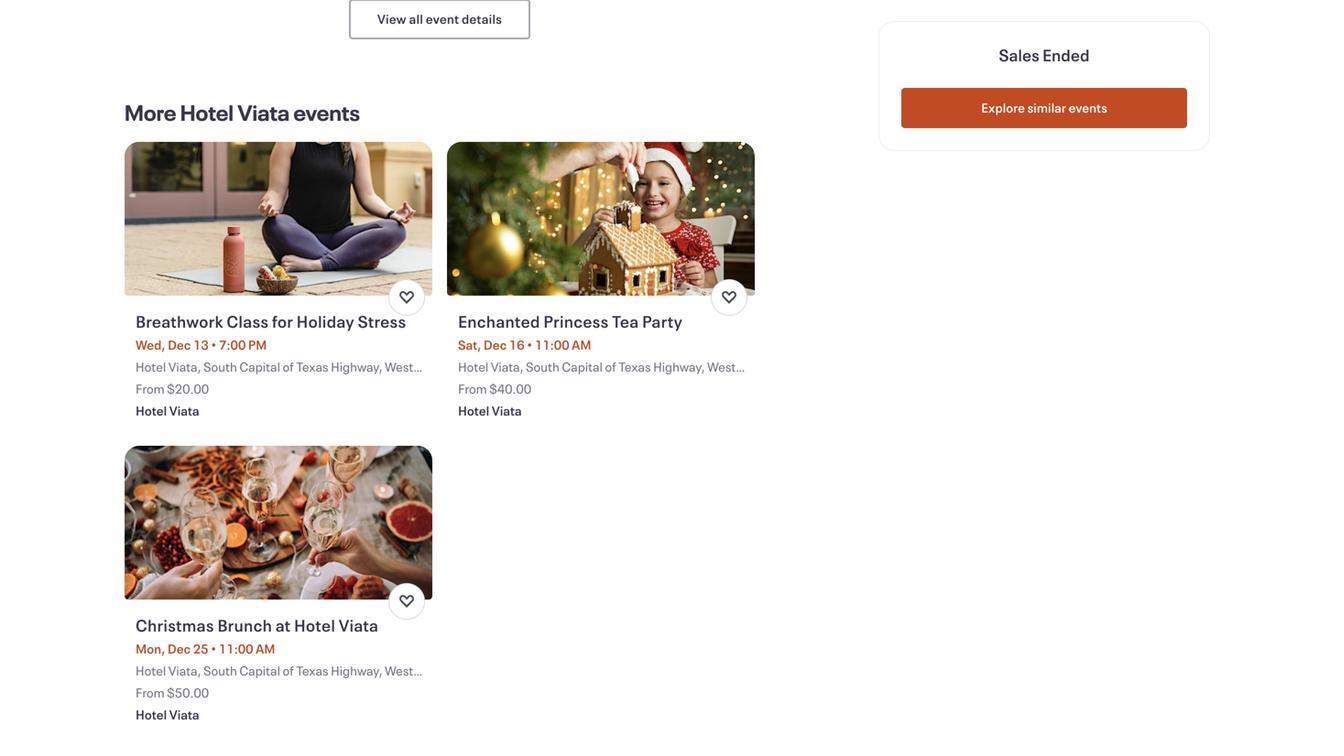 Task type: vqa. For each thing, say whether or not it's contained in the screenshot.
BBQ & Art primary image
no



Task type: describe. For each thing, give the bounding box(es) containing it.
christmas brunch at hotel viata mon, dec 25 •  11:00 am hotel viata, south capital of texas highway, west lake hills, tx, usa
[[136, 615, 413, 698]]

christmas
[[136, 615, 214, 637]]

• inside enchanted princess tea party sat, dec 16 •  11:00 am hotel viata, south capital of texas highway, west lake hills, tx, usa
[[527, 337, 533, 354]]

all
[[409, 11, 423, 27]]

capital inside enchanted princess tea party sat, dec 16 •  11:00 am hotel viata, south capital of texas highway, west lake hills, tx, usa
[[562, 359, 603, 376]]

enchanted princess tea party link
[[458, 311, 748, 333]]

7:00
[[219, 337, 246, 354]]

hotel inside from $50.00 hotel viata
[[136, 707, 167, 724]]

west for viata
[[385, 663, 413, 680]]

viata for sat,
[[492, 403, 522, 420]]

dec inside enchanted princess tea party sat, dec 16 •  11:00 am hotel viata, south capital of texas highway, west lake hills, tx, usa
[[484, 337, 507, 354]]

more hotel viata events
[[125, 98, 360, 127]]

$20.00
[[167, 381, 209, 398]]

lake for breathwork class for holiday stress
[[136, 377, 162, 394]]

from for christmas brunch at hotel viata
[[136, 685, 165, 702]]

hotel inside from $40.00 hotel viata
[[458, 403, 489, 420]]

explore
[[981, 99, 1025, 116]]

lake for christmas brunch at hotel viata
[[136, 681, 162, 698]]

south for christmas brunch at hotel viata
[[203, 663, 237, 680]]

class
[[227, 311, 269, 333]]

25
[[193, 641, 208, 658]]

• for christmas brunch at hotel viata
[[211, 641, 216, 658]]

usa for breathwork class for holiday stress
[[215, 377, 239, 394]]

for
[[272, 311, 293, 333]]

view all event details button
[[349, 0, 531, 39]]

hotel inside breathwork class for holiday stress wed, dec 13 •  7:00 pm hotel viata, south capital of texas highway, west lake hills, tx, usa
[[136, 359, 166, 376]]

view
[[377, 11, 407, 27]]

hills, for christmas brunch at hotel viata
[[164, 681, 191, 698]]

princess
[[543, 311, 609, 333]]

tea
[[612, 311, 639, 333]]

13
[[193, 337, 209, 354]]

highway, for stress
[[331, 359, 383, 376]]

breathwork class for holiday stress wed, dec 13 •  7:00 pm hotel viata, south capital of texas highway, west lake hills, tx, usa
[[136, 311, 413, 394]]

hotel inside from $20.00 hotel viata
[[136, 403, 167, 420]]

enchanted princess tea party primary image image
[[447, 142, 755, 296]]

ended
[[1043, 44, 1090, 66]]

wed,
[[136, 337, 165, 354]]

sales ended
[[999, 44, 1090, 66]]

of inside enchanted princess tea party sat, dec 16 •  11:00 am hotel viata, south capital of texas highway, west lake hills, tx, usa
[[605, 359, 616, 376]]

party
[[642, 311, 683, 333]]

dec for christmas brunch at hotel viata
[[168, 641, 191, 658]]

west inside enchanted princess tea party sat, dec 16 •  11:00 am hotel viata, south capital of texas highway, west lake hills, tx, usa
[[707, 359, 736, 376]]

sales
[[999, 44, 1040, 66]]

explore similar events button
[[901, 88, 1187, 128]]

$40.00
[[489, 381, 532, 398]]

16
[[509, 337, 525, 354]]

breathwork class for holiday stress link
[[136, 311, 425, 333]]

highway, inside enchanted princess tea party sat, dec 16 •  11:00 am hotel viata, south capital of texas highway, west lake hills, tx, usa
[[653, 359, 705, 376]]

hotel inside enchanted princess tea party sat, dec 16 •  11:00 am hotel viata, south capital of texas highway, west lake hills, tx, usa
[[458, 359, 488, 376]]

brunch
[[217, 615, 272, 637]]

usa inside enchanted princess tea party sat, dec 16 •  11:00 am hotel viata, south capital of texas highway, west lake hills, tx, usa
[[537, 377, 561, 394]]

am inside christmas brunch at hotel viata mon, dec 25 •  11:00 am hotel viata, south capital of texas highway, west lake hills, tx, usa
[[256, 641, 275, 658]]

from $20.00 hotel viata
[[136, 381, 209, 420]]



Task type: locate. For each thing, give the bounding box(es) containing it.
viata inside from $40.00 hotel viata
[[492, 403, 522, 420]]

of inside breathwork class for holiday stress wed, dec 13 •  7:00 pm hotel viata, south capital of texas highway, west lake hills, tx, usa
[[283, 359, 294, 376]]

south for breathwork class for holiday stress
[[203, 359, 237, 376]]

viata, inside enchanted princess tea party sat, dec 16 •  11:00 am hotel viata, south capital of texas highway, west lake hills, tx, usa
[[491, 359, 524, 376]]

from left $50.00
[[136, 685, 165, 702]]

from left the $20.00
[[136, 381, 165, 398]]

viata, inside breathwork class for holiday stress wed, dec 13 •  7:00 pm hotel viata, south capital of texas highway, west lake hills, tx, usa
[[168, 359, 201, 376]]

viata, up the $20.00
[[168, 359, 201, 376]]

christmas brunch at hotel viata primary image image
[[125, 446, 432, 600]]

am down 'princess' at the left top
[[572, 337, 591, 354]]

dec inside breathwork class for holiday stress wed, dec 13 •  7:00 pm hotel viata, south capital of texas highway, west lake hills, tx, usa
[[168, 337, 191, 354]]

hills, for breathwork class for holiday stress
[[164, 377, 191, 394]]

from inside from $40.00 hotel viata
[[458, 381, 487, 398]]

1 horizontal spatial events
[[1069, 99, 1107, 116]]

• right the 16 in the top of the page
[[527, 337, 533, 354]]

from left $40.00
[[458, 381, 487, 398]]

$50.00
[[167, 685, 209, 702]]

tx,
[[194, 377, 213, 394], [516, 377, 535, 394], [194, 681, 213, 698]]

viata
[[238, 98, 290, 127], [169, 403, 199, 420], [492, 403, 522, 420], [339, 615, 379, 637], [169, 707, 199, 724]]

breathwork class for holiday stress primary image image
[[125, 142, 432, 296]]

1 horizontal spatial am
[[572, 337, 591, 354]]

of down enchanted princess tea party link
[[605, 359, 616, 376]]

usa inside christmas brunch at hotel viata mon, dec 25 •  11:00 am hotel viata, south capital of texas highway, west lake hills, tx, usa
[[215, 681, 239, 698]]

highway,
[[331, 359, 383, 376], [653, 359, 705, 376], [331, 663, 383, 680]]

am down 'christmas brunch at hotel viata' link
[[256, 641, 275, 658]]

tx, for christmas brunch at hotel viata
[[194, 681, 213, 698]]

similar
[[1027, 99, 1066, 116]]

0 vertical spatial 11:00
[[535, 337, 569, 354]]

usa right $40.00
[[537, 377, 561, 394]]

lake left $50.00
[[136, 681, 162, 698]]

11:00 down 'brunch'
[[219, 641, 253, 658]]

tx, down the 16 in the top of the page
[[516, 377, 535, 394]]

highway, down party
[[653, 359, 705, 376]]

breathwork
[[136, 311, 223, 333]]

texas down 'christmas brunch at hotel viata' link
[[296, 663, 328, 680]]

dec inside christmas brunch at hotel viata mon, dec 25 •  11:00 am hotel viata, south capital of texas highway, west lake hills, tx, usa
[[168, 641, 191, 658]]

• right the 13
[[211, 337, 217, 354]]

explore similar events
[[981, 99, 1107, 116]]

viata, inside christmas brunch at hotel viata mon, dec 25 •  11:00 am hotel viata, south capital of texas highway, west lake hills, tx, usa
[[168, 663, 201, 680]]

lake left the $20.00
[[136, 377, 162, 394]]

of down at
[[283, 663, 294, 680]]

usa
[[215, 377, 239, 394], [537, 377, 561, 394], [215, 681, 239, 698]]

• inside breathwork class for holiday stress wed, dec 13 •  7:00 pm hotel viata, south capital of texas highway, west lake hills, tx, usa
[[211, 337, 217, 354]]

stress
[[358, 311, 406, 333]]

viata,
[[168, 359, 201, 376], [491, 359, 524, 376], [168, 663, 201, 680]]

capital for viata
[[239, 663, 280, 680]]

tx, for breathwork class for holiday stress
[[194, 377, 213, 394]]

1 horizontal spatial 11:00
[[535, 337, 569, 354]]

south inside enchanted princess tea party sat, dec 16 •  11:00 am hotel viata, south capital of texas highway, west lake hills, tx, usa
[[526, 359, 560, 376]]

details
[[462, 11, 502, 27]]

highway, inside breathwork class for holiday stress wed, dec 13 •  7:00 pm hotel viata, south capital of texas highway, west lake hills, tx, usa
[[331, 359, 383, 376]]

from $40.00 hotel viata
[[458, 381, 532, 420]]

viata inside from $50.00 hotel viata
[[169, 707, 199, 724]]

lake inside christmas brunch at hotel viata mon, dec 25 •  11:00 am hotel viata, south capital of texas highway, west lake hills, tx, usa
[[136, 681, 162, 698]]

highway, for viata
[[331, 663, 383, 680]]

capital down 'princess' at the left top
[[562, 359, 603, 376]]

west for stress
[[385, 359, 413, 376]]

south up $40.00
[[526, 359, 560, 376]]

lake inside breathwork class for holiday stress wed, dec 13 •  7:00 pm hotel viata, south capital of texas highway, west lake hills, tx, usa
[[136, 377, 162, 394]]

west inside breathwork class for holiday stress wed, dec 13 •  7:00 pm hotel viata, south capital of texas highway, west lake hills, tx, usa
[[385, 359, 413, 376]]

capital down 'brunch'
[[239, 663, 280, 680]]

1 vertical spatial am
[[256, 641, 275, 658]]

viata, up $50.00
[[168, 663, 201, 680]]

west
[[385, 359, 413, 376], [707, 359, 736, 376], [385, 663, 413, 680]]

pm
[[248, 337, 267, 354]]

enchanted
[[458, 311, 540, 333]]

at
[[275, 615, 291, 637]]

viata for stress
[[169, 403, 199, 420]]

christmas brunch at hotel viata link
[[136, 615, 425, 637]]

of
[[283, 359, 294, 376], [605, 359, 616, 376], [283, 663, 294, 680]]

usa right $50.00
[[215, 681, 239, 698]]

dec
[[168, 337, 191, 354], [484, 337, 507, 354], [168, 641, 191, 658]]

tx, down 25
[[194, 681, 213, 698]]

hotel
[[180, 98, 234, 127], [136, 359, 166, 376], [458, 359, 488, 376], [136, 403, 167, 420], [458, 403, 489, 420], [294, 615, 335, 637], [136, 663, 166, 680], [136, 707, 167, 724]]

holiday
[[297, 311, 355, 333]]

hills, down the 16 in the top of the page
[[486, 377, 514, 394]]

viata inside christmas brunch at hotel viata mon, dec 25 •  11:00 am hotel viata, south capital of texas highway, west lake hills, tx, usa
[[339, 615, 379, 637]]

viata, up $40.00
[[491, 359, 524, 376]]

0 vertical spatial am
[[572, 337, 591, 354]]

highway, down stress on the top of page
[[331, 359, 383, 376]]

from for breathwork class for holiday stress
[[136, 381, 165, 398]]

viata, for breathwork class for holiday stress
[[168, 359, 201, 376]]

hills,
[[164, 377, 191, 394], [486, 377, 514, 394], [164, 681, 191, 698]]

from inside from $20.00 hotel viata
[[136, 381, 165, 398]]

usa for christmas brunch at hotel viata
[[215, 681, 239, 698]]

highway, down 'christmas brunch at hotel viata' link
[[331, 663, 383, 680]]

usa right the $20.00
[[215, 377, 239, 394]]

south inside breathwork class for holiday stress wed, dec 13 •  7:00 pm hotel viata, south capital of texas highway, west lake hills, tx, usa
[[203, 359, 237, 376]]

texas inside breathwork class for holiday stress wed, dec 13 •  7:00 pm hotel viata, south capital of texas highway, west lake hills, tx, usa
[[296, 359, 328, 376]]

texas for viata
[[296, 663, 328, 680]]

enchanted princess tea party sat, dec 16 •  11:00 am hotel viata, south capital of texas highway, west lake hills, tx, usa
[[458, 311, 736, 394]]

hills, down "mon,"
[[164, 681, 191, 698]]

events inside "button"
[[1069, 99, 1107, 116]]

texas inside christmas brunch at hotel viata mon, dec 25 •  11:00 am hotel viata, south capital of texas highway, west lake hills, tx, usa
[[296, 663, 328, 680]]

dec left 25
[[168, 641, 191, 658]]

am
[[572, 337, 591, 354], [256, 641, 275, 658]]

11:00 down 'princess' at the left top
[[535, 337, 569, 354]]

capital inside christmas brunch at hotel viata mon, dec 25 •  11:00 am hotel viata, south capital of texas highway, west lake hills, tx, usa
[[239, 663, 280, 680]]

0 horizontal spatial 11:00
[[219, 641, 253, 658]]

tx, inside enchanted princess tea party sat, dec 16 •  11:00 am hotel viata, south capital of texas highway, west lake hills, tx, usa
[[516, 377, 535, 394]]

viata for viata
[[169, 707, 199, 724]]

view all event details
[[377, 11, 502, 27]]

sat,
[[458, 337, 481, 354]]

capital inside breathwork class for holiday stress wed, dec 13 •  7:00 pm hotel viata, south capital of texas highway, west lake hills, tx, usa
[[239, 359, 280, 376]]

• for breathwork class for holiday stress
[[211, 337, 217, 354]]

south down 25
[[203, 663, 237, 680]]

from for enchanted princess tea party
[[458, 381, 487, 398]]

tx, inside breathwork class for holiday stress wed, dec 13 •  7:00 pm hotel viata, south capital of texas highway, west lake hills, tx, usa
[[194, 377, 213, 394]]

capital
[[239, 359, 280, 376], [562, 359, 603, 376], [239, 663, 280, 680]]

event
[[426, 11, 459, 27]]

viata, for christmas brunch at hotel viata
[[168, 663, 201, 680]]

hills, down wed,
[[164, 377, 191, 394]]

south inside christmas brunch at hotel viata mon, dec 25 •  11:00 am hotel viata, south capital of texas highway, west lake hills, tx, usa
[[203, 663, 237, 680]]

• right 25
[[211, 641, 216, 658]]

0 horizontal spatial events
[[294, 98, 360, 127]]

viata inside from $20.00 hotel viata
[[169, 403, 199, 420]]

of for stress
[[283, 359, 294, 376]]

hills, inside enchanted princess tea party sat, dec 16 •  11:00 am hotel viata, south capital of texas highway, west lake hills, tx, usa
[[486, 377, 514, 394]]

1 vertical spatial 11:00
[[219, 641, 253, 658]]

texas for stress
[[296, 359, 328, 376]]

lake left $40.00
[[458, 377, 484, 394]]

0 horizontal spatial am
[[256, 641, 275, 658]]

highway, inside christmas brunch at hotel viata mon, dec 25 •  11:00 am hotel viata, south capital of texas highway, west lake hills, tx, usa
[[331, 663, 383, 680]]

capital down 'pm' on the top left of the page
[[239, 359, 280, 376]]

dec left the 13
[[168, 337, 191, 354]]

lake inside enchanted princess tea party sat, dec 16 •  11:00 am hotel viata, south capital of texas highway, west lake hills, tx, usa
[[458, 377, 484, 394]]

from inside from $50.00 hotel viata
[[136, 685, 165, 702]]

usa inside breathwork class for holiday stress wed, dec 13 •  7:00 pm hotel viata, south capital of texas highway, west lake hills, tx, usa
[[215, 377, 239, 394]]

of down for at the top
[[283, 359, 294, 376]]

south
[[203, 359, 237, 376], [526, 359, 560, 376], [203, 663, 237, 680]]

capital for stress
[[239, 359, 280, 376]]

lake
[[136, 377, 162, 394], [458, 377, 484, 394], [136, 681, 162, 698]]

•
[[211, 337, 217, 354], [527, 337, 533, 354], [211, 641, 216, 658]]

texas
[[296, 359, 328, 376], [619, 359, 651, 376], [296, 663, 328, 680]]

am inside enchanted princess tea party sat, dec 16 •  11:00 am hotel viata, south capital of texas highway, west lake hills, tx, usa
[[572, 337, 591, 354]]

11:00
[[535, 337, 569, 354], [219, 641, 253, 658]]

from $50.00 hotel viata
[[136, 685, 209, 724]]

texas down tea
[[619, 359, 651, 376]]

hills, inside christmas brunch at hotel viata mon, dec 25 •  11:00 am hotel viata, south capital of texas highway, west lake hills, tx, usa
[[164, 681, 191, 698]]

from
[[136, 381, 165, 398], [458, 381, 487, 398], [136, 685, 165, 702]]

• inside christmas brunch at hotel viata mon, dec 25 •  11:00 am hotel viata, south capital of texas highway, west lake hills, tx, usa
[[211, 641, 216, 658]]

dec for breathwork class for holiday stress
[[168, 337, 191, 354]]

of for viata
[[283, 663, 294, 680]]

dec left the 16 in the top of the page
[[484, 337, 507, 354]]

tx, inside christmas brunch at hotel viata mon, dec 25 •  11:00 am hotel viata, south capital of texas highway, west lake hills, tx, usa
[[194, 681, 213, 698]]

texas down holiday
[[296, 359, 328, 376]]

west inside christmas brunch at hotel viata mon, dec 25 •  11:00 am hotel viata, south capital of texas highway, west lake hills, tx, usa
[[385, 663, 413, 680]]

of inside christmas brunch at hotel viata mon, dec 25 •  11:00 am hotel viata, south capital of texas highway, west lake hills, tx, usa
[[283, 663, 294, 680]]

more
[[125, 98, 176, 127]]

south down 7:00 at the top
[[203, 359, 237, 376]]

11:00 inside enchanted princess tea party sat, dec 16 •  11:00 am hotel viata, south capital of texas highway, west lake hills, tx, usa
[[535, 337, 569, 354]]

events
[[294, 98, 360, 127], [1069, 99, 1107, 116]]

mon,
[[136, 641, 165, 658]]

11:00 inside christmas brunch at hotel viata mon, dec 25 •  11:00 am hotel viata, south capital of texas highway, west lake hills, tx, usa
[[219, 641, 253, 658]]

hills, inside breathwork class for holiday stress wed, dec 13 •  7:00 pm hotel viata, south capital of texas highway, west lake hills, tx, usa
[[164, 377, 191, 394]]

texas inside enchanted princess tea party sat, dec 16 •  11:00 am hotel viata, south capital of texas highway, west lake hills, tx, usa
[[619, 359, 651, 376]]

tx, down the 13
[[194, 377, 213, 394]]



